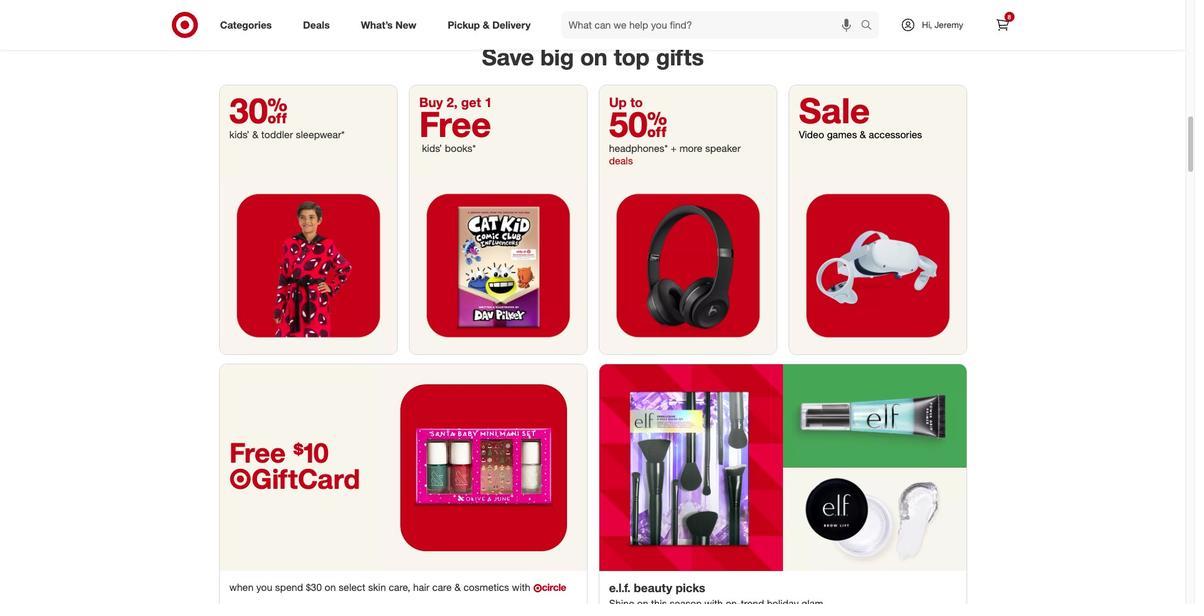 Task type: describe. For each thing, give the bounding box(es) containing it.
picks
[[676, 581, 706, 595]]

video
[[799, 129, 825, 141]]

when you spend $30 on select skin care, hair care & cosmetics with
[[230, 581, 534, 594]]

jeremy
[[935, 19, 964, 30]]

pickup & delivery link
[[437, 11, 547, 39]]

0 vertical spatial on
[[581, 43, 608, 71]]

spend
[[275, 581, 303, 594]]

sale
[[799, 89, 871, 132]]

buy 2, get 1
[[420, 94, 492, 110]]

30
[[230, 89, 288, 132]]

you
[[257, 581, 273, 594]]

e.l.f. beauty picks
[[609, 581, 706, 595]]

advertisement region
[[220, 0, 967, 20]]

gifts
[[656, 43, 704, 71]]

+
[[671, 142, 677, 155]]

top
[[614, 43, 650, 71]]

pickup
[[448, 18, 480, 31]]

1
[[485, 94, 492, 110]]

up to
[[609, 94, 643, 110]]

50
[[609, 103, 668, 145]]

deals link
[[293, 11, 346, 39]]

when
[[230, 581, 254, 594]]

what's new link
[[351, 11, 432, 39]]

sponsored
[[930, 21, 967, 30]]

hi,
[[923, 19, 933, 30]]

select
[[339, 581, 366, 594]]

free for free
[[420, 103, 492, 145]]

free for free $10
[[230, 436, 286, 469]]

free $10
[[230, 436, 329, 469]]

beauty
[[634, 581, 673, 595]]

What can we help you find? suggestions appear below search field
[[562, 11, 865, 39]]

more
[[680, 142, 703, 155]]

skin
[[368, 581, 386, 594]]

save
[[482, 43, 534, 71]]

e.l.f.
[[609, 581, 631, 595]]

delivery
[[493, 18, 531, 31]]

accessories
[[869, 129, 923, 141]]

deals
[[303, 18, 330, 31]]

buy
[[420, 94, 443, 110]]

sleepwear*
[[296, 129, 345, 141]]

games
[[828, 129, 858, 141]]

1 horizontal spatial kids'
[[422, 142, 442, 155]]

kids' books*
[[420, 142, 476, 155]]

to
[[631, 94, 643, 110]]

search
[[856, 20, 886, 32]]

toddler
[[261, 129, 293, 141]]

save big on top gifts
[[482, 43, 704, 71]]

big
[[541, 43, 574, 71]]

headphones*
[[609, 142, 668, 155]]



Task type: locate. For each thing, give the bounding box(es) containing it.
on right "$30"
[[325, 581, 336, 594]]

e.l.f. beauty picks link
[[600, 365, 967, 604]]

$10
[[293, 436, 329, 469]]

kids'
[[230, 129, 250, 141], [422, 142, 442, 155]]

sale video games & accessories
[[799, 89, 923, 141]]

kids' inside 30 kids' & toddler sleepwear*
[[230, 129, 250, 141]]

new
[[396, 18, 417, 31]]

with
[[512, 581, 531, 594]]

0 vertical spatial kids'
[[230, 129, 250, 141]]

& right pickup at left top
[[483, 18, 490, 31]]

& right care
[[455, 581, 461, 594]]

on right big
[[581, 43, 608, 71]]

& inside 30 kids' & toddler sleepwear*
[[252, 129, 259, 141]]

what's new
[[361, 18, 417, 31]]

0 horizontal spatial kids'
[[230, 129, 250, 141]]

&
[[483, 18, 490, 31], [252, 129, 259, 141], [860, 129, 867, 141], [455, 581, 461, 594]]

2,
[[447, 94, 458, 110]]

categories
[[220, 18, 272, 31]]

8
[[1008, 13, 1012, 21]]

on
[[581, 43, 608, 71], [325, 581, 336, 594]]

kids' left toddler
[[230, 129, 250, 141]]

what's
[[361, 18, 393, 31]]

up
[[609, 94, 627, 110]]

hair
[[413, 581, 430, 594]]

¬giftcard
[[230, 462, 360, 495]]

& left toddler
[[252, 129, 259, 141]]

0 vertical spatial free
[[420, 103, 492, 145]]

search button
[[856, 11, 886, 41]]

& inside sale video games & accessories
[[860, 129, 867, 141]]

care,
[[389, 581, 411, 594]]

hi, jeremy
[[923, 19, 964, 30]]

headphones* + more speaker deals
[[609, 142, 741, 167]]

30 kids' & toddler sleepwear*
[[230, 89, 345, 141]]

speaker
[[706, 142, 741, 155]]

1 vertical spatial kids'
[[422, 142, 442, 155]]

& right games
[[860, 129, 867, 141]]

circle
[[542, 581, 566, 594]]

0 horizontal spatial free
[[230, 436, 286, 469]]

cosmetics
[[464, 581, 510, 594]]

1 vertical spatial free
[[230, 436, 286, 469]]

categories link
[[210, 11, 288, 39]]

1 horizontal spatial on
[[581, 43, 608, 71]]

books*
[[445, 142, 476, 155]]

care
[[433, 581, 452, 594]]

deals
[[609, 155, 633, 167]]

0 horizontal spatial on
[[325, 581, 336, 594]]

get
[[461, 94, 481, 110]]

8 link
[[989, 11, 1017, 39]]

$30
[[306, 581, 322, 594]]

free
[[420, 103, 492, 145], [230, 436, 286, 469]]

1 horizontal spatial free
[[420, 103, 492, 145]]

pickup & delivery
[[448, 18, 531, 31]]

kids' left books*
[[422, 142, 442, 155]]

1 vertical spatial on
[[325, 581, 336, 594]]



Task type: vqa. For each thing, say whether or not it's contained in the screenshot.
Delivery
yes



